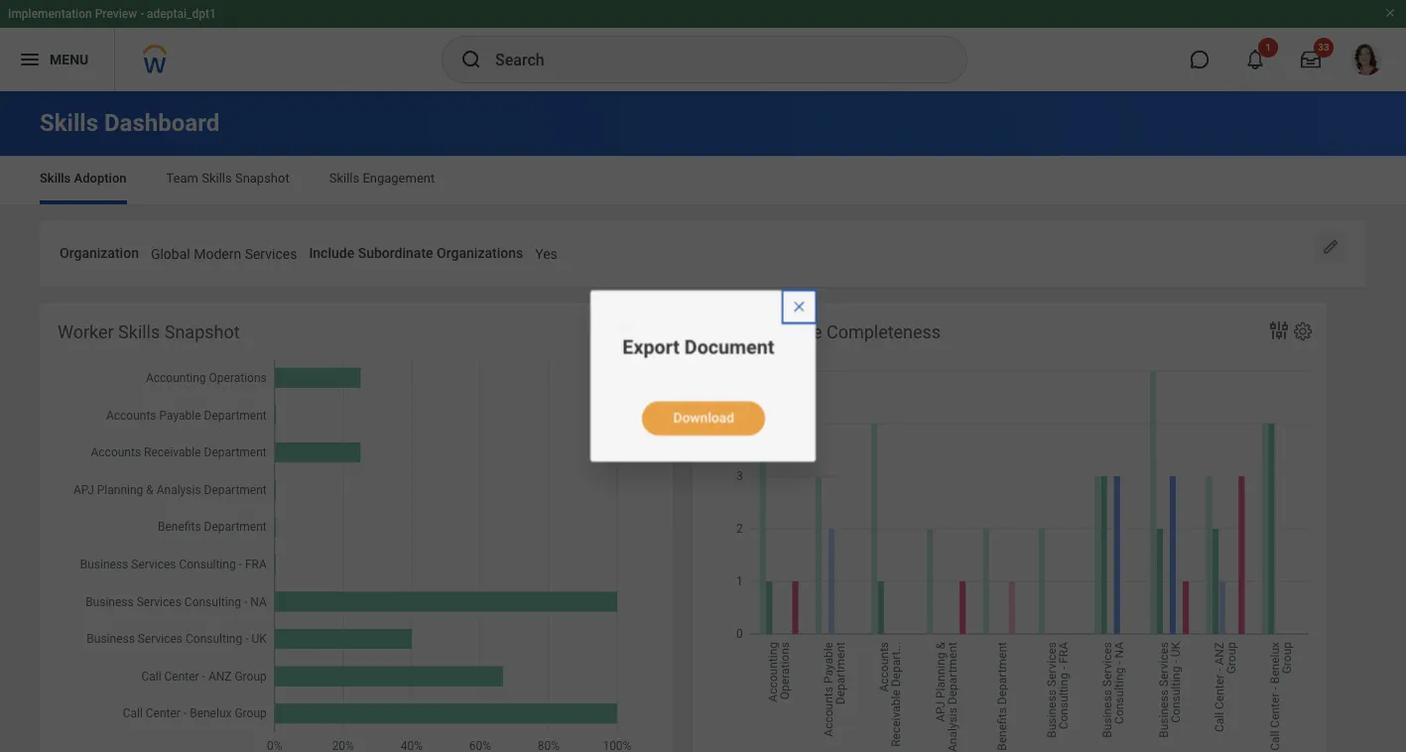 Task type: locate. For each thing, give the bounding box(es) containing it.
2 worker from the left
[[711, 321, 767, 342]]

skills adoption
[[40, 171, 127, 186]]

download region
[[621, 386, 787, 439]]

worker profile completeness
[[711, 321, 941, 342]]

skills for skills adoption
[[40, 171, 71, 186]]

engagement
[[363, 171, 435, 186]]

export document
[[621, 335, 776, 358]]

skills left engagement
[[329, 171, 360, 186]]

snapshot up services
[[235, 171, 290, 186]]

1 horizontal spatial worker
[[711, 321, 767, 342]]

profile
[[771, 321, 822, 342]]

snapshot down modern
[[165, 321, 240, 342]]

yes
[[535, 246, 558, 262]]

implementation preview -   adeptai_dpt1
[[8, 7, 216, 21]]

subordinate
[[358, 245, 433, 261]]

skills left adoption on the top left of the page
[[40, 171, 71, 186]]

modern
[[194, 246, 241, 262]]

0 horizontal spatial worker
[[58, 321, 114, 342]]

1 worker from the left
[[58, 321, 114, 342]]

include subordinate organizations element
[[535, 233, 558, 270]]

worker
[[58, 321, 114, 342], [711, 321, 767, 342]]

document
[[684, 335, 776, 358]]

worker down organization
[[58, 321, 114, 342]]

Yes text field
[[535, 234, 558, 269]]

team
[[166, 171, 199, 186]]

profile logan mcneil element
[[1339, 38, 1395, 81]]

inbox large image
[[1301, 50, 1321, 69]]

notifications large image
[[1246, 50, 1266, 69]]

skills engagement
[[329, 171, 435, 186]]

skills dashboard main content
[[0, 91, 1407, 752]]

implementation preview -   adeptai_dpt1 banner
[[0, 0, 1407, 91]]

tab list containing skills adoption
[[20, 157, 1387, 205]]

skills for skills dashboard
[[40, 109, 98, 137]]

services
[[245, 246, 297, 262]]

-
[[140, 7, 144, 21]]

skills up the skills adoption
[[40, 109, 98, 137]]

worker skills snapshot
[[58, 321, 240, 342]]

organization
[[60, 245, 139, 261]]

skills right team
[[202, 171, 232, 186]]

tab list
[[20, 157, 1387, 205]]

skills down global
[[118, 321, 160, 342]]

worker left profile
[[711, 321, 767, 342]]

completeness
[[827, 321, 941, 342]]

skills
[[40, 109, 98, 137], [40, 171, 71, 186], [202, 171, 232, 186], [329, 171, 360, 186], [118, 321, 160, 342]]

export document dialog
[[589, 289, 818, 464]]

snapshot inside tab list
[[235, 171, 290, 186]]

export
[[621, 335, 680, 358]]

0 vertical spatial snapshot
[[235, 171, 290, 186]]

snapshot
[[235, 171, 290, 186], [165, 321, 240, 342]]

worker profile completeness element
[[693, 302, 1327, 752]]

1 vertical spatial snapshot
[[165, 321, 240, 342]]

global modern services
[[151, 246, 297, 262]]

close image
[[793, 298, 809, 314]]



Task type: vqa. For each thing, say whether or not it's contained in the screenshot.
worker profile completeness
yes



Task type: describe. For each thing, give the bounding box(es) containing it.
skills dashboard
[[40, 109, 220, 137]]

preview
[[95, 7, 137, 21]]

edit image
[[1321, 237, 1341, 257]]

include
[[309, 245, 355, 261]]

snapshot for worker skills snapshot
[[165, 321, 240, 342]]

dashboard
[[104, 109, 220, 137]]

snapshot for team skills snapshot
[[235, 171, 290, 186]]

skills for skills engagement
[[329, 171, 360, 186]]

Global Modern Services text field
[[151, 234, 297, 269]]

organizations
[[437, 245, 523, 261]]

adoption
[[74, 171, 127, 186]]

adeptai_dpt1
[[147, 7, 216, 21]]

worker skills snapshot element
[[40, 302, 673, 752]]

implementation
[[8, 7, 92, 21]]

download
[[673, 411, 735, 427]]

worker for worker skills snapshot
[[58, 321, 114, 342]]

tab list inside skills dashboard main content
[[20, 157, 1387, 205]]

include subordinate organizations
[[309, 245, 523, 261]]

worker for worker profile completeness
[[711, 321, 767, 342]]

download button
[[641, 402, 767, 437]]

global
[[151, 246, 190, 262]]

team skills snapshot
[[166, 171, 290, 186]]

search image
[[460, 48, 483, 71]]

close environment banner image
[[1385, 7, 1397, 19]]

organization element
[[151, 233, 297, 270]]



